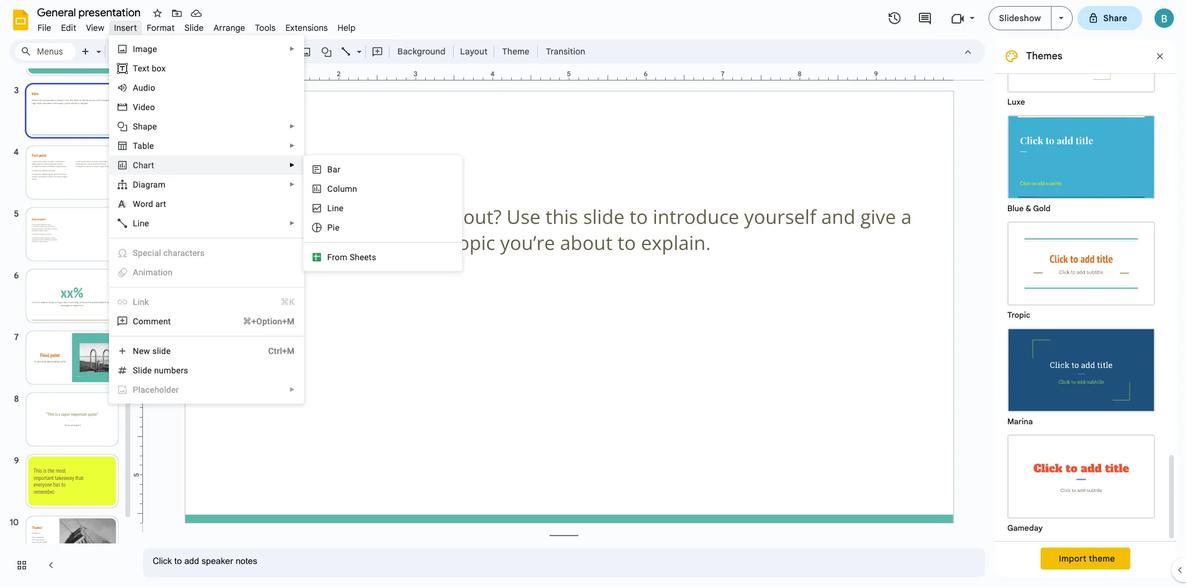 Task type: locate. For each thing, give the bounding box(es) containing it.
0 horizontal spatial p
[[133, 385, 138, 395]]

insert
[[114, 22, 137, 33]]

ine
[[332, 204, 344, 213]]

menu
[[109, 35, 304, 404], [304, 156, 463, 271]]

menu item up ment
[[117, 296, 295, 308]]

help menu item
[[333, 21, 361, 35]]

Blue & Gold radio
[[1002, 109, 1162, 216]]

theme button
[[497, 42, 535, 61]]

art
[[143, 161, 154, 170], [155, 199, 166, 209]]

layout
[[460, 46, 488, 57]]

⌘+option+m
[[243, 317, 295, 327]]

menu containing b
[[304, 156, 463, 271]]

0 horizontal spatial c
[[133, 161, 139, 170]]

co
[[133, 317, 143, 327]]

c
[[133, 161, 139, 170], [327, 184, 333, 194]]

laceholder
[[138, 385, 179, 395]]

column c element
[[327, 184, 361, 194]]

5 ► from the top
[[289, 181, 295, 188]]

ctrl+m
[[268, 347, 295, 356]]

&
[[1026, 204, 1032, 214]]

edit menu item
[[56, 21, 81, 35]]

art for w ord art
[[155, 199, 166, 209]]

new slide with layout image
[[93, 44, 101, 48]]

box
[[152, 64, 166, 73]]

image i element
[[133, 44, 161, 54]]

iagram
[[139, 180, 166, 190]]

audio u element
[[133, 83, 159, 93]]

Marina radio
[[1002, 322, 1162, 429]]

p down slid
[[133, 385, 138, 395]]

4 ► from the top
[[289, 162, 295, 168]]

0 horizontal spatial s
[[133, 122, 138, 131]]

numbers
[[154, 366, 188, 376]]

art up d iagram
[[143, 161, 154, 170]]

import
[[1059, 554, 1087, 565]]

ment
[[151, 317, 171, 327]]

a nimation
[[133, 268, 173, 278]]

menu item down numbers at the left of page
[[110, 381, 304, 400]]

word art w element
[[133, 199, 170, 209]]

s down v at top
[[133, 122, 138, 131]]

navigation
[[0, 0, 133, 588]]

link k element
[[133, 298, 153, 307]]

0 vertical spatial p
[[327, 223, 333, 233]]

p ie
[[327, 223, 340, 233]]

menu item containing spe
[[117, 247, 295, 259]]

s
[[133, 122, 138, 131], [350, 253, 355, 262]]

⌘k element
[[266, 296, 295, 308]]

v ideo
[[133, 102, 155, 112]]

1 horizontal spatial s
[[350, 253, 355, 262]]

m
[[143, 317, 151, 327]]

► inside menu item
[[289, 387, 295, 393]]

transition
[[546, 46, 585, 57]]

video v element
[[133, 102, 159, 112]]

1 horizontal spatial art
[[155, 199, 166, 209]]

e
[[147, 366, 152, 376]]

file
[[38, 22, 51, 33]]

line
[[133, 219, 149, 228]]

ew
[[139, 347, 150, 356]]

animation a element
[[133, 268, 176, 278]]

1 horizontal spatial c
[[327, 184, 333, 194]]

► for p laceholder
[[289, 387, 295, 393]]

0 vertical spatial art
[[143, 161, 154, 170]]

option group
[[995, 0, 1167, 542]]

a
[[133, 83, 139, 93], [133, 268, 139, 278]]

slideshow
[[999, 13, 1041, 24]]

bar b element
[[327, 165, 344, 175]]

dio
[[143, 83, 155, 93]]

slid
[[133, 366, 147, 376]]

a down the spe
[[133, 268, 139, 278]]

p laceholder
[[133, 385, 179, 395]]

menu bar
[[33, 16, 361, 36]]

theme
[[1089, 554, 1116, 565]]

menu bar containing file
[[33, 16, 361, 36]]

background
[[398, 46, 446, 57]]

view menu item
[[81, 21, 109, 35]]

share
[[1104, 13, 1128, 24]]

1 vertical spatial c
[[327, 184, 333, 194]]

t
[[133, 64, 138, 73]]

2 ► from the top
[[289, 123, 295, 130]]

1 vertical spatial a
[[133, 268, 139, 278]]

ord
[[140, 199, 153, 209]]

a left dio
[[133, 83, 139, 93]]

p inside menu item
[[133, 385, 138, 395]]

p down l
[[327, 223, 333, 233]]

1 vertical spatial s
[[350, 253, 355, 262]]

slide
[[184, 22, 204, 33]]

l ine
[[327, 204, 344, 213]]

presentation options image
[[1059, 17, 1064, 19]]

0 vertical spatial c
[[133, 161, 139, 170]]

7 ► from the top
[[289, 387, 295, 393]]

mage
[[135, 44, 157, 54]]

► for d iagram
[[289, 181, 295, 188]]

n ew slide
[[133, 347, 171, 356]]

►
[[289, 45, 295, 52], [289, 123, 295, 130], [289, 142, 295, 149], [289, 162, 295, 168], [289, 181, 295, 188], [289, 220, 295, 227], [289, 387, 295, 393]]

tools menu item
[[250, 21, 281, 35]]

extensions menu item
[[281, 21, 333, 35]]

menu item
[[117, 247, 295, 259], [117, 267, 295, 279], [117, 296, 295, 308], [110, 381, 304, 400]]

blue & gold
[[1008, 204, 1051, 214]]

0 horizontal spatial art
[[143, 161, 154, 170]]

1 a from the top
[[133, 83, 139, 93]]

transition button
[[541, 42, 591, 61]]

Gameday radio
[[1002, 429, 1162, 536]]

spe c ial characters
[[133, 248, 205, 258]]

from s heets
[[327, 253, 376, 262]]

c for h
[[133, 161, 139, 170]]

special characters c element
[[133, 248, 208, 258]]

0 vertical spatial s
[[133, 122, 138, 131]]

from sheets s element
[[327, 253, 380, 262]]

menu item up nimation
[[117, 247, 295, 259]]

option group containing luxe
[[995, 0, 1167, 542]]

view
[[86, 22, 104, 33]]

c down b
[[327, 184, 333, 194]]

a for nimation
[[133, 268, 139, 278]]

slide menu item
[[180, 21, 209, 35]]

le
[[147, 141, 154, 151]]

option group inside themes section
[[995, 0, 1167, 542]]

menu item containing p
[[110, 381, 304, 400]]

2 a from the top
[[133, 268, 139, 278]]

p
[[327, 223, 333, 233], [133, 385, 138, 395]]

► for s hape
[[289, 123, 295, 130]]

1 vertical spatial art
[[155, 199, 166, 209]]

menu containing i
[[109, 35, 304, 404]]

shape image
[[320, 43, 334, 60]]

c up d
[[133, 161, 139, 170]]

slide
[[152, 347, 171, 356]]

d
[[133, 180, 139, 190]]

1 ► from the top
[[289, 45, 295, 52]]

1 vertical spatial p
[[133, 385, 138, 395]]

s right from
[[350, 253, 355, 262]]

0 vertical spatial a
[[133, 83, 139, 93]]

arrange menu item
[[209, 21, 250, 35]]

⌘k
[[281, 298, 295, 307]]

1 horizontal spatial p
[[327, 223, 333, 233]]

3 ► from the top
[[289, 142, 295, 149]]

art right ord
[[155, 199, 166, 209]]

ext
[[138, 64, 150, 73]]

c h art
[[133, 161, 154, 170]]

menu item containing a
[[117, 267, 295, 279]]

edit
[[61, 22, 76, 33]]

placeholder p element
[[133, 385, 183, 395]]

menu item down characters on the left top
[[117, 267, 295, 279]]



Task type: describe. For each thing, give the bounding box(es) containing it.
i
[[133, 44, 135, 54]]

table b element
[[133, 141, 158, 151]]

i mage
[[133, 44, 157, 54]]

s hape
[[133, 122, 157, 131]]

background button
[[392, 42, 451, 61]]

ideo
[[138, 102, 155, 112]]

ial
[[152, 248, 161, 258]]

theme
[[502, 46, 530, 57]]

characters
[[163, 248, 205, 258]]

diagram d element
[[133, 180, 169, 190]]

themes
[[1027, 50, 1063, 62]]

blue
[[1008, 204, 1024, 214]]

tools
[[255, 22, 276, 33]]

themes section
[[995, 0, 1177, 578]]

file menu item
[[33, 21, 56, 35]]

► for le
[[289, 142, 295, 149]]

from
[[327, 253, 348, 262]]

u
[[139, 83, 143, 93]]

6 ► from the top
[[289, 220, 295, 227]]

import theme
[[1059, 554, 1116, 565]]

tropic
[[1008, 310, 1031, 321]]

b
[[142, 141, 147, 151]]

import theme button
[[1041, 548, 1131, 570]]

a for u
[[133, 83, 139, 93]]

insert menu item
[[109, 21, 142, 35]]

p for laceholder
[[133, 385, 138, 395]]

menu item containing lin
[[117, 296, 295, 308]]

spe
[[133, 248, 148, 258]]

arrange
[[214, 22, 245, 33]]

themes application
[[0, 0, 1186, 588]]

chart h element
[[133, 161, 158, 170]]

► for art
[[289, 162, 295, 168]]

slid e numbers
[[133, 366, 188, 376]]

t ext box
[[133, 64, 166, 73]]

nimation
[[139, 268, 173, 278]]

lin
[[133, 298, 145, 307]]

b
[[327, 165, 333, 175]]

p for ie
[[327, 223, 333, 233]]

format
[[147, 22, 175, 33]]

luxe
[[1008, 97, 1025, 107]]

Menus field
[[15, 43, 76, 60]]

format menu item
[[142, 21, 180, 35]]

art for c h art
[[143, 161, 154, 170]]

comment m element
[[133, 317, 175, 327]]

Tropic radio
[[1002, 216, 1162, 322]]

► for i mage
[[289, 45, 295, 52]]

main toolbar
[[75, 42, 592, 61]]

c
[[148, 248, 152, 258]]

Rename text field
[[33, 5, 148, 19]]

ta
[[133, 141, 142, 151]]

Luxe radio
[[1002, 2, 1162, 109]]

marina
[[1008, 417, 1033, 427]]

menu bar inside menu bar banner
[[33, 16, 361, 36]]

ta b le
[[133, 141, 154, 151]]

b ar
[[327, 165, 341, 175]]

line q element
[[133, 219, 153, 228]]

line l element
[[327, 204, 347, 213]]

text box t element
[[133, 64, 169, 73]]

w ord art
[[133, 199, 166, 209]]

gameday
[[1008, 524, 1043, 534]]

c olumn
[[327, 184, 357, 194]]

⌘+option+m element
[[228, 316, 295, 328]]

new slide n element
[[133, 347, 174, 356]]

menu bar banner
[[0, 0, 1186, 588]]

shape s element
[[133, 122, 161, 131]]

olumn
[[333, 184, 357, 194]]

heets
[[355, 253, 376, 262]]

ie
[[333, 223, 340, 233]]

l
[[327, 204, 332, 213]]

extensions
[[285, 22, 328, 33]]

w
[[133, 199, 140, 209]]

ctrl+m element
[[254, 345, 295, 358]]

co m ment
[[133, 317, 171, 327]]

layout button
[[457, 42, 491, 61]]

v
[[133, 102, 138, 112]]

gold
[[1034, 204, 1051, 214]]

slide numbers e element
[[133, 366, 192, 376]]

help
[[338, 22, 356, 33]]

Star checkbox
[[149, 5, 166, 22]]

share button
[[1078, 6, 1143, 30]]

k
[[145, 298, 149, 307]]

pie p element
[[327, 223, 343, 233]]

lin k
[[133, 298, 149, 307]]

ar
[[333, 165, 341, 175]]

d iagram
[[133, 180, 166, 190]]

c for olumn
[[327, 184, 333, 194]]

a u dio
[[133, 83, 155, 93]]

n
[[133, 347, 139, 356]]

insert image image
[[299, 43, 313, 60]]

h
[[139, 161, 143, 170]]

slideshow button
[[989, 6, 1052, 30]]

hape
[[138, 122, 157, 131]]



Task type: vqa. For each thing, say whether or not it's contained in the screenshot.


